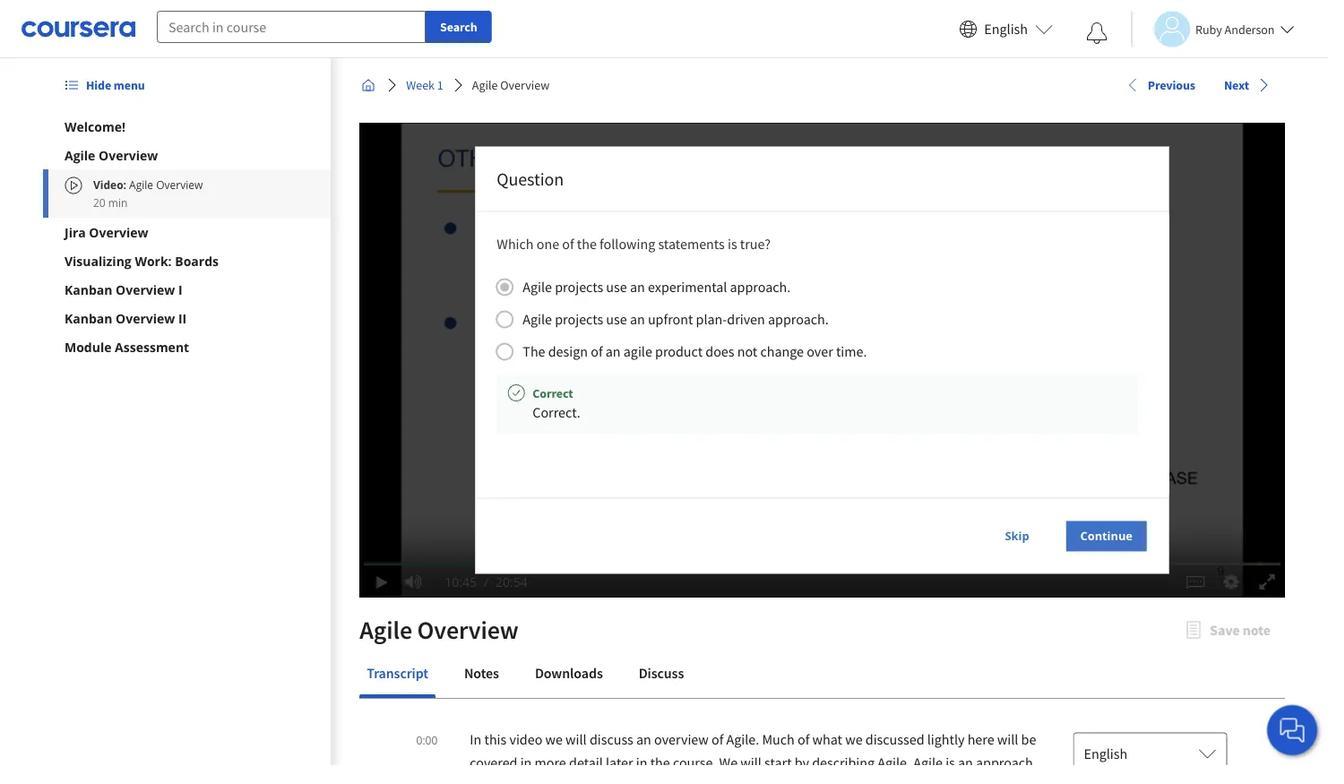 Task type: describe. For each thing, give the bounding box(es) containing it.
in
[[470, 731, 482, 748]]

agile down the one
[[523, 278, 552, 296]]

agile right 1
[[472, 77, 498, 93]]

change
[[761, 343, 804, 361]]

chat with us image
[[1278, 716, 1307, 745]]

of left what
[[798, 731, 810, 748]]

plan-
[[696, 311, 727, 329]]

skip button
[[991, 520, 1044, 553]]

agile overview for the agile overview link
[[472, 77, 550, 93]]

visualizing
[[65, 252, 132, 269]]

10 minutes 45 seconds element
[[445, 574, 477, 591]]

which one of the following statements is true?
[[497, 235, 771, 253]]

english button
[[952, 0, 1060, 58]]

next button
[[1217, 69, 1278, 101]]

/
[[484, 574, 489, 591]]

kanban overview ii
[[65, 310, 187, 327]]

related lecture content tabs tab list
[[360, 652, 1285, 698]]

video: agile overview 20 min
[[93, 177, 203, 210]]

jira
[[65, 224, 86, 241]]

0:00
[[416, 733, 438, 748]]

previous
[[1148, 77, 1196, 93]]

20:54
[[496, 574, 528, 591]]

week 1 link
[[399, 69, 451, 101]]

much
[[762, 731, 795, 748]]

following
[[600, 235, 656, 253]]

correct
[[533, 385, 573, 401]]

agile up transcript button
[[360, 614, 412, 646]]

an for experimental
[[630, 278, 645, 296]]

agile projects use an upfront plan-driven approach.
[[523, 311, 829, 329]]

discuss button
[[632, 652, 691, 695]]

skip
[[1005, 529, 1030, 544]]

be
[[1022, 731, 1037, 748]]

welcome! button
[[65, 117, 309, 135]]

downloads
[[535, 664, 603, 682]]

video player region
[[360, 123, 1285, 598]]

of left the
[[562, 235, 574, 253]]

agile projects use an experimental approach.
[[523, 278, 791, 296]]

1 vertical spatial approach.
[[768, 311, 829, 329]]

hide menu
[[86, 77, 145, 93]]

english inside popup button
[[1084, 745, 1128, 763]]

ii
[[178, 310, 187, 327]]

jira overview
[[65, 224, 148, 241]]

ruby
[[1196, 21, 1223, 37]]

kanban overview i button
[[65, 281, 309, 298]]

overview up notes button
[[417, 614, 519, 646]]

true?
[[740, 235, 771, 253]]

driven
[[727, 311, 765, 329]]

overview
[[654, 731, 709, 748]]

mute image
[[402, 573, 425, 591]]

video
[[510, 731, 543, 748]]

2 will from the left
[[998, 731, 1019, 748]]

min
[[108, 195, 128, 210]]

welcome!
[[65, 118, 125, 135]]

statements
[[658, 235, 725, 253]]

10:45
[[445, 574, 477, 591]]

ruby anderson
[[1196, 21, 1275, 37]]

2 vertical spatial agile overview
[[360, 614, 519, 646]]

this
[[484, 731, 507, 748]]

discussed
[[866, 731, 925, 748]]

design
[[548, 343, 588, 361]]

jira overview button
[[65, 223, 309, 241]]

coursera image
[[22, 15, 135, 43]]

which
[[497, 235, 534, 253]]

of right 'design'
[[591, 343, 603, 361]]

upfront
[[648, 311, 693, 329]]

notes
[[464, 664, 499, 682]]

the
[[523, 343, 545, 361]]

agile overview for agile overview dropdown button
[[65, 147, 158, 164]]

show notifications image
[[1086, 22, 1108, 44]]

what
[[813, 731, 843, 748]]

work:
[[135, 252, 172, 269]]

agile.
[[727, 731, 759, 748]]

2 we from the left
[[845, 731, 863, 748]]

time.
[[836, 343, 867, 361]]

module assessment
[[65, 338, 189, 355]]

correct.
[[533, 404, 581, 422]]

correct correct.
[[533, 385, 581, 422]]

agile inside video: agile overview 20 min
[[129, 177, 153, 192]]

overview for kanban overview i dropdown button
[[116, 281, 175, 298]]

hide menu button
[[57, 69, 152, 101]]

does
[[706, 343, 735, 361]]

transcript button
[[360, 652, 436, 695]]

agile inside dropdown button
[[65, 147, 95, 164]]

assessment
[[115, 338, 189, 355]]



Task type: vqa. For each thing, say whether or not it's contained in the screenshot.
Skip
yes



Task type: locate. For each thing, give the bounding box(es) containing it.
agile overview
[[472, 77, 550, 93], [65, 147, 158, 164], [360, 614, 519, 646]]

kanban down visualizing
[[65, 281, 112, 298]]

projects for agile projects use an upfront plan-driven approach.
[[555, 311, 603, 329]]

kanban inside "dropdown button"
[[65, 310, 112, 327]]

in this video we will discuss an overview of agile. much of what we discussed lightly here will be
[[470, 731, 1037, 748]]

of
[[562, 235, 574, 253], [591, 343, 603, 361], [712, 731, 724, 748], [798, 731, 810, 748]]

1 vertical spatial use
[[606, 311, 627, 329]]

group containing agile projects use an experimental approach.
[[494, 273, 1138, 434]]

1 vertical spatial agile overview
[[65, 147, 158, 164]]

approach. up change
[[768, 311, 829, 329]]

1 vertical spatial kanban
[[65, 310, 112, 327]]

1
[[437, 77, 444, 93]]

overview inside 'dropdown button'
[[89, 224, 148, 241]]

continue button
[[1065, 520, 1148, 553]]

kanban for kanban overview ii
[[65, 310, 112, 327]]

overview down min
[[89, 224, 148, 241]]

20
[[93, 195, 106, 210]]

anderson
[[1225, 21, 1275, 37]]

an
[[630, 278, 645, 296], [630, 311, 645, 329], [606, 343, 621, 361], [636, 731, 652, 748]]

1 kanban from the top
[[65, 281, 112, 298]]

overview up the "video:"
[[99, 147, 158, 164]]

2 use from the top
[[606, 311, 627, 329]]

overview for the agile overview link
[[500, 77, 550, 93]]

group inside video player region
[[494, 273, 1138, 434]]

here
[[968, 731, 995, 748]]

overview inside video: agile overview 20 min
[[156, 177, 203, 192]]

overview for kanban overview ii "dropdown button"
[[116, 310, 175, 327]]

0 horizontal spatial english
[[985, 20, 1028, 38]]

one
[[537, 235, 559, 253]]

use for experimental
[[606, 278, 627, 296]]

projects up 'design'
[[555, 311, 603, 329]]

not
[[737, 343, 758, 361]]

an for upfront
[[630, 311, 645, 329]]

use
[[606, 278, 627, 296], [606, 311, 627, 329]]

1 projects from the top
[[555, 278, 603, 296]]

of left agile.
[[712, 731, 724, 748]]

1 we from the left
[[545, 731, 563, 748]]

agile down welcome!
[[65, 147, 95, 164]]

an left the agile on the left top of the page
[[606, 343, 621, 361]]

an right discuss
[[636, 731, 652, 748]]

1 use from the top
[[606, 278, 627, 296]]

1 vertical spatial english
[[1084, 745, 1128, 763]]

kanban overview ii button
[[65, 309, 309, 327]]

use for upfront
[[606, 311, 627, 329]]

week 1
[[406, 77, 444, 93]]

agile
[[472, 77, 498, 93], [65, 147, 95, 164], [129, 177, 153, 192], [523, 278, 552, 296], [523, 311, 552, 329], [360, 614, 412, 646]]

10:45 / 20:54
[[445, 574, 528, 591]]

an down the which one of the following statements is true?
[[630, 278, 645, 296]]

0 vertical spatial english
[[985, 20, 1028, 38]]

play image
[[373, 575, 391, 589]]

next
[[1224, 77, 1250, 93]]

search button
[[426, 11, 492, 43]]

will
[[566, 731, 587, 748], [998, 731, 1019, 748]]

lightly
[[928, 731, 965, 748]]

0 horizontal spatial we
[[545, 731, 563, 748]]

visualizing work: boards
[[65, 252, 219, 269]]

agile
[[624, 343, 652, 361]]

projects down the
[[555, 278, 603, 296]]

the design of an agile product does not change over time.
[[523, 343, 867, 361]]

we right video on the left of page
[[545, 731, 563, 748]]

agile overview right 1
[[472, 77, 550, 93]]

notes button
[[457, 652, 506, 695]]

overview for jira overview 'dropdown button' on the top left of page
[[89, 224, 148, 241]]

discuss
[[590, 731, 634, 748]]

1 will from the left
[[566, 731, 587, 748]]

product
[[655, 343, 703, 361]]

week
[[406, 77, 435, 93]]

we
[[545, 731, 563, 748], [845, 731, 863, 748]]

kanban overview i
[[65, 281, 183, 298]]

group
[[494, 273, 1138, 434]]

visualizing work: boards button
[[65, 252, 309, 270]]

we right what
[[845, 731, 863, 748]]

an for agile
[[606, 343, 621, 361]]

is
[[728, 235, 737, 253]]

1 horizontal spatial we
[[845, 731, 863, 748]]

hide
[[86, 77, 111, 93]]

agile overview button
[[65, 146, 309, 164]]

experimental
[[648, 278, 727, 296]]

0 vertical spatial kanban
[[65, 281, 112, 298]]

overview up assessment
[[116, 310, 175, 327]]

0 horizontal spatial will
[[566, 731, 587, 748]]

agile overview link
[[465, 69, 557, 101]]

english inside button
[[985, 20, 1028, 38]]

approach. up driven
[[730, 278, 791, 296]]

module assessment button
[[65, 338, 309, 356]]

0 vertical spatial agile overview
[[472, 77, 550, 93]]

0:00 button
[[411, 728, 443, 751]]

use down following
[[606, 278, 627, 296]]

search
[[440, 19, 477, 35]]

agile overview inside dropdown button
[[65, 147, 158, 164]]

an up the agile on the left top of the page
[[630, 311, 645, 329]]

boards
[[175, 252, 219, 269]]

kanban inside dropdown button
[[65, 281, 112, 298]]

use up the agile on the left top of the page
[[606, 311, 627, 329]]

agile overview up the "video:"
[[65, 147, 158, 164]]

overview
[[500, 77, 550, 93], [99, 147, 158, 164], [156, 177, 203, 192], [89, 224, 148, 241], [116, 281, 175, 298], [116, 310, 175, 327], [417, 614, 519, 646]]

overview right 1
[[500, 77, 550, 93]]

i
[[178, 281, 183, 298]]

will left be
[[998, 731, 1019, 748]]

will left discuss
[[566, 731, 587, 748]]

projects for agile projects use an experimental approach.
[[555, 278, 603, 296]]

kanban for kanban overview i
[[65, 281, 112, 298]]

the
[[577, 235, 597, 253]]

1 horizontal spatial will
[[998, 731, 1019, 748]]

video:
[[93, 177, 126, 192]]

english button
[[1073, 732, 1228, 766]]

1 horizontal spatial english
[[1084, 745, 1128, 763]]

over
[[807, 343, 833, 361]]

0 vertical spatial use
[[606, 278, 627, 296]]

2 kanban from the top
[[65, 310, 112, 327]]

20 minutes 54 seconds element
[[496, 574, 528, 591]]

much of what we discussed lightly here will be button
[[762, 731, 1037, 748]]

english
[[985, 20, 1028, 38], [1084, 745, 1128, 763]]

overview for agile overview dropdown button
[[99, 147, 158, 164]]

projects
[[555, 278, 603, 296], [555, 311, 603, 329]]

agile overview down 10 minutes 45 seconds element
[[360, 614, 519, 646]]

overview down visualizing work: boards
[[116, 281, 175, 298]]

previous button
[[1119, 69, 1203, 101]]

question
[[497, 168, 564, 190]]

agile up the
[[523, 311, 552, 329]]

continue
[[1081, 529, 1133, 544]]

approach.
[[730, 278, 791, 296], [768, 311, 829, 329]]

home image
[[361, 78, 376, 92]]

0 vertical spatial projects
[[555, 278, 603, 296]]

agile right the "video:"
[[129, 177, 153, 192]]

downloads button
[[528, 652, 610, 695]]

2 projects from the top
[[555, 311, 603, 329]]

kanban up 'module'
[[65, 310, 112, 327]]

transcript
[[367, 664, 428, 682]]

overview inside "dropdown button"
[[116, 310, 175, 327]]

in this video we will discuss an overview of agile. button
[[470, 731, 762, 748]]

module
[[65, 338, 112, 355]]

Search in course text field
[[157, 11, 426, 43]]

1 vertical spatial projects
[[555, 311, 603, 329]]

0 vertical spatial approach.
[[730, 278, 791, 296]]

menu
[[114, 77, 145, 93]]

overview down agile overview dropdown button
[[156, 177, 203, 192]]



